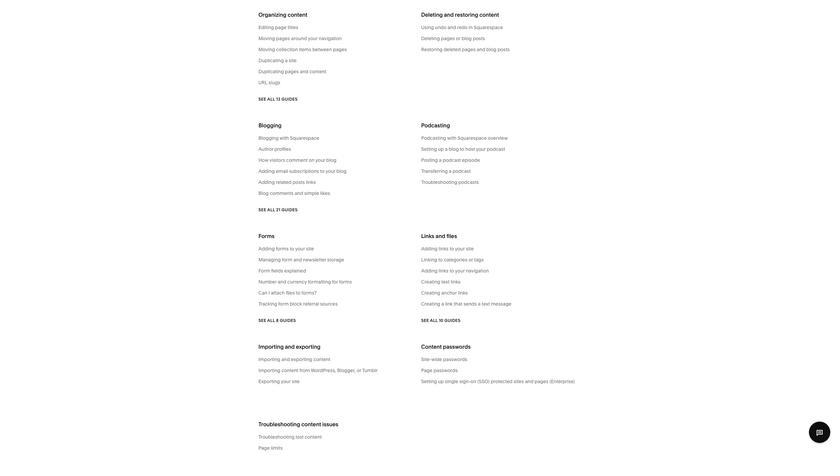 Task type: vqa. For each thing, say whether or not it's contained in the screenshot.


Task type: describe. For each thing, give the bounding box(es) containing it.
squarespace for podcasting
[[458, 135, 487, 141]]

links down 'links and files'
[[439, 246, 449, 252]]

1 horizontal spatial files
[[447, 233, 457, 239]]

setting up single sign-on (sso) protected sites and pages (enterprise) link
[[422, 378, 579, 385]]

restoring deleted pages and blog posts
[[422, 46, 510, 52]]

forms?
[[302, 290, 317, 296]]

editing
[[259, 24, 274, 30]]

1 vertical spatial or
[[469, 257, 473, 263]]

restoring
[[455, 11, 478, 18]]

duplicating a site
[[259, 58, 297, 64]]

all for blogging
[[267, 207, 275, 212]]

adding for adding forms to your site
[[259, 246, 275, 252]]

0 vertical spatial posts
[[473, 35, 485, 41]]

wordpress,
[[311, 367, 336, 374]]

exporting your site
[[259, 379, 300, 385]]

blog comments and simple likes link
[[259, 190, 416, 197]]

see all 13 guides link
[[259, 90, 298, 108]]

storage
[[327, 257, 344, 263]]

moving pages around your navigation
[[259, 35, 342, 41]]

posting
[[422, 157, 438, 163]]

1 vertical spatial files
[[286, 290, 295, 296]]

see all 21 guides
[[259, 207, 298, 212]]

navigation for moving pages around your navigation
[[319, 35, 342, 41]]

between
[[313, 46, 332, 52]]

podcasts
[[459, 179, 479, 185]]

creating for creating text links
[[422, 279, 441, 285]]

site-
[[422, 356, 432, 362]]

adding email subscriptions to your blog link
[[259, 168, 416, 175]]

editing page titles
[[259, 24, 298, 30]]

content right lost
[[305, 434, 322, 440]]

content up titles
[[288, 11, 308, 18]]

creating a link that sends a text message
[[422, 301, 512, 307]]

exporting
[[259, 379, 280, 385]]

deleted
[[444, 46, 461, 52]]

blogging for blogging with squarespace
[[259, 135, 279, 141]]

see for organizing content
[[259, 96, 266, 101]]

your up adding related posts links link
[[326, 168, 336, 174]]

pages inside "link"
[[535, 379, 549, 385]]

page
[[275, 24, 287, 30]]

block
[[290, 301, 302, 307]]

to inside 'link'
[[290, 246, 294, 252]]

importing and exporting content
[[259, 356, 331, 362]]

deleting for deleting and restoring content
[[422, 11, 443, 18]]

profiles
[[275, 146, 291, 152]]

using
[[422, 24, 434, 30]]

author
[[259, 146, 274, 152]]

and up importing and exporting content
[[285, 343, 295, 350]]

troubleshooting podcasts
[[422, 179, 479, 185]]

with for blogging
[[280, 135, 289, 141]]

sites
[[514, 379, 524, 385]]

adding for adding links to your site
[[422, 246, 438, 252]]

number
[[259, 279, 277, 285]]

deleting for deleting pages or blog posts
[[422, 35, 440, 41]]

pages down 'page'
[[276, 35, 290, 41]]

squarespace for blogging
[[290, 135, 319, 141]]

moving for moving pages around your navigation
[[259, 35, 275, 41]]

overview
[[488, 135, 508, 141]]

number and currency formatting for forms
[[259, 279, 352, 285]]

your up 'items' on the top
[[308, 35, 318, 41]]

adding forms to your site link
[[259, 245, 416, 252]]

creating a link that sends a text message link
[[422, 300, 579, 308]]

guides for blogging
[[282, 207, 298, 212]]

protected
[[491, 379, 513, 385]]

blog up restoring deleted pages and blog posts
[[462, 35, 472, 41]]

blog up posting a podcast episode
[[449, 146, 459, 152]]

form for managing
[[282, 257, 293, 263]]

content up url slugs link
[[310, 69, 327, 75]]

duplicating pages and content link
[[259, 68, 416, 75]]

posting a podcast episode link
[[422, 156, 579, 164]]

13
[[276, 96, 281, 101]]

troubleshooting lost content
[[259, 434, 322, 440]]

troubleshooting for troubleshooting lost content
[[259, 434, 295, 440]]

duplicating for duplicating pages and content
[[259, 69, 284, 75]]

creating anchor links link
[[422, 289, 579, 297]]

a up posting a podcast episode
[[445, 146, 448, 152]]

your down the categories
[[455, 268, 465, 274]]

links
[[422, 233, 435, 239]]

and right links
[[436, 233, 446, 239]]

url
[[259, 80, 268, 86]]

page limits
[[259, 445, 283, 451]]

pages up duplicating a site link
[[333, 46, 347, 52]]

organizing content
[[259, 11, 308, 18]]

adding for adding links to your navigation
[[422, 268, 438, 274]]

1 horizontal spatial text
[[482, 301, 490, 307]]

to right linking
[[439, 257, 443, 263]]

blogger,
[[337, 367, 356, 374]]

adding links to your navigation
[[422, 268, 489, 274]]

moving collection items between pages
[[259, 46, 347, 52]]

see all 8 guides
[[259, 318, 296, 323]]

21
[[276, 207, 281, 212]]

and up explained
[[294, 257, 302, 263]]

guides for links and files
[[445, 318, 461, 323]]

page limits link
[[259, 444, 416, 452]]

around
[[291, 35, 307, 41]]

to up linking to categories or tags
[[450, 246, 454, 252]]

url slugs
[[259, 80, 280, 86]]

creating text links link
[[422, 278, 579, 286]]

sends
[[464, 301, 477, 307]]

moving pages around your navigation link
[[259, 35, 416, 42]]

site up the categories
[[466, 246, 474, 252]]

limits
[[271, 445, 283, 451]]

content up the using undo and redo in squarespace link
[[480, 11, 499, 18]]

content up lost
[[302, 421, 321, 428]]

0 horizontal spatial posts
[[293, 179, 305, 185]]

podcasting with squarespace overview
[[422, 135, 508, 141]]

adding related posts links
[[259, 179, 316, 185]]

to right subscriptions at the top of page
[[320, 168, 325, 174]]

10
[[439, 318, 444, 323]]

for
[[332, 279, 338, 285]]

setting up a blog to host your podcast
[[422, 146, 505, 152]]

podcasting for podcasting
[[422, 122, 450, 129]]

comments
[[270, 190, 294, 196]]

from
[[300, 367, 310, 374]]

podcasting for podcasting with squarespace overview
[[422, 135, 446, 141]]

content down importing and exporting content
[[282, 367, 299, 374]]

and down the form fields explained
[[278, 279, 286, 285]]

blog down author profiles link
[[327, 157, 337, 163]]

transferring a podcast link
[[422, 168, 579, 175]]

newsletter
[[303, 257, 326, 263]]

single
[[445, 379, 459, 385]]

managing
[[259, 257, 281, 263]]

see all 8 guides link
[[259, 311, 296, 330]]

0 horizontal spatial text
[[442, 279, 450, 285]]

can i attach files to forms? link
[[259, 289, 416, 297]]

content passwords
[[422, 343, 471, 350]]

exporting for importing and exporting
[[296, 343, 321, 350]]

all for links and files
[[430, 318, 438, 323]]

using undo and redo in squarespace
[[422, 24, 503, 30]]

guides for forms
[[280, 318, 296, 323]]

adding links to your site link
[[422, 245, 579, 252]]

url slugs link
[[259, 79, 416, 86]]

see for links and files
[[422, 318, 429, 323]]

transferring a podcast
[[422, 168, 471, 174]]

transferring
[[422, 168, 448, 174]]

creating for creating a link that sends a text message
[[422, 301, 441, 307]]

see all 10 guides
[[422, 318, 461, 323]]

site inside 'link'
[[306, 246, 314, 252]]

troubleshooting podcasts link
[[422, 179, 579, 186]]

link
[[445, 301, 453, 307]]

links up creating text links
[[439, 268, 449, 274]]

your up subscriptions at the top of page
[[316, 157, 325, 163]]

a for duplicating
[[285, 58, 288, 64]]

currency
[[287, 279, 307, 285]]

creating anchor links
[[422, 290, 468, 296]]

to down linking to categories or tags
[[450, 268, 454, 274]]

blog
[[259, 190, 269, 196]]

linking to categories or tags link
[[422, 256, 579, 264]]

that
[[454, 301, 463, 307]]



Task type: locate. For each thing, give the bounding box(es) containing it.
up for a
[[438, 146, 444, 152]]

page
[[422, 367, 433, 374], [259, 445, 270, 451]]

a for transferring
[[449, 168, 452, 174]]

1 vertical spatial up
[[438, 379, 444, 385]]

site up duplicating pages and content on the left of page
[[289, 58, 297, 64]]

1 vertical spatial navigation
[[466, 268, 489, 274]]

content up wordpress,
[[314, 356, 331, 362]]

guides right 10
[[445, 318, 461, 323]]

importing for importing and exporting content
[[259, 356, 280, 362]]

1 horizontal spatial page
[[422, 367, 433, 374]]

pages right the deleted
[[462, 46, 476, 52]]

blogging up author at left
[[259, 135, 279, 141]]

anchor
[[442, 290, 457, 296]]

linking to categories or tags
[[422, 257, 484, 263]]

2 up from the top
[[438, 379, 444, 385]]

adding up managing
[[259, 246, 275, 252]]

guides inside the see all 10 guides link
[[445, 318, 461, 323]]

links down adding links to your navigation in the right of the page
[[451, 279, 461, 285]]

podcasting inside podcasting with squarespace overview link
[[422, 135, 446, 141]]

and up undo
[[444, 11, 454, 18]]

adding related posts links link
[[259, 179, 416, 186]]

forms inside "number and currency formatting for forms" link
[[339, 279, 352, 285]]

see left '8'
[[259, 318, 266, 323]]

2 horizontal spatial posts
[[498, 46, 510, 52]]

on left (sso)
[[471, 379, 477, 385]]

form
[[259, 268, 270, 274]]

duplicating
[[259, 58, 284, 64], [259, 69, 284, 75]]

or
[[456, 35, 461, 41], [469, 257, 473, 263], [357, 367, 362, 374]]

troubleshooting lost content link
[[259, 433, 416, 441]]

your up the categories
[[455, 246, 465, 252]]

site
[[289, 58, 297, 64], [306, 246, 314, 252], [466, 246, 474, 252], [292, 379, 300, 385]]

0 vertical spatial text
[[442, 279, 450, 285]]

forms
[[276, 246, 289, 252], [339, 279, 352, 285]]

a right sends
[[478, 301, 481, 307]]

adding down linking
[[422, 268, 438, 274]]

and down 'items' on the top
[[300, 69, 309, 75]]

setting inside "link"
[[422, 379, 437, 385]]

1 vertical spatial setting
[[422, 379, 437, 385]]

podcast up transferring a podcast at the right top of the page
[[443, 157, 461, 163]]

1 horizontal spatial on
[[471, 379, 477, 385]]

blog down deleting pages or blog posts link
[[487, 46, 497, 52]]

1 horizontal spatial with
[[447, 135, 457, 141]]

and down deleting pages or blog posts link
[[477, 46, 486, 52]]

formatting
[[308, 279, 331, 285]]

guides inside see all 8 guides link
[[280, 318, 296, 323]]

form
[[282, 257, 293, 263], [278, 301, 289, 307]]

0 vertical spatial setting
[[422, 146, 437, 152]]

1 vertical spatial troubleshooting
[[259, 421, 300, 428]]

form for tracking
[[278, 301, 289, 307]]

1 with from the left
[[280, 135, 289, 141]]

sources
[[320, 301, 338, 307]]

links inside 'link'
[[458, 290, 468, 296]]

duplicating down collection
[[259, 58, 284, 64]]

troubleshooting down transferring
[[422, 179, 458, 185]]

passwords for page passwords
[[434, 367, 458, 374]]

see left 21
[[259, 207, 266, 212]]

squarespace
[[474, 24, 503, 30], [290, 135, 319, 141], [458, 135, 487, 141]]

posts down adding email subscriptions to your blog
[[293, 179, 305, 185]]

or down using undo and redo in squarespace
[[456, 35, 461, 41]]

0 horizontal spatial with
[[280, 135, 289, 141]]

adding inside adding links to your navigation link
[[422, 268, 438, 274]]

tumblr
[[363, 367, 378, 374]]

adding links to your site
[[422, 246, 474, 252]]

adding up linking
[[422, 246, 438, 252]]

passwords for content passwords
[[443, 343, 471, 350]]

all left '8'
[[267, 318, 275, 323]]

importing and exporting content link
[[259, 356, 416, 363]]

2 duplicating from the top
[[259, 69, 284, 75]]

1 vertical spatial exporting
[[291, 356, 313, 362]]

page inside page passwords link
[[422, 367, 433, 374]]

and down importing and exporting
[[282, 356, 290, 362]]

with inside blogging with squarespace link
[[280, 135, 289, 141]]

with up profiles
[[280, 135, 289, 141]]

creating inside 'link'
[[422, 290, 441, 296]]

moving inside moving collection items between pages link
[[259, 46, 275, 52]]

0 horizontal spatial page
[[259, 445, 270, 451]]

2 vertical spatial importing
[[259, 367, 280, 374]]

0 vertical spatial forms
[[276, 246, 289, 252]]

0 vertical spatial or
[[456, 35, 461, 41]]

importing for importing content from wordpress, blogger, or tumblr
[[259, 367, 280, 374]]

files
[[447, 233, 457, 239], [286, 290, 295, 296]]

restoring
[[422, 46, 443, 52]]

deleting
[[422, 11, 443, 18], [422, 35, 440, 41]]

blogging inside blogging with squarespace link
[[259, 135, 279, 141]]

1 vertical spatial page
[[259, 445, 270, 451]]

1 vertical spatial on
[[471, 379, 477, 385]]

1 moving from the top
[[259, 35, 275, 41]]

setting for setting up a blog to host your podcast
[[422, 146, 437, 152]]

squarespace up deleting pages or blog posts link
[[474, 24, 503, 30]]

0 horizontal spatial files
[[286, 290, 295, 296]]

or left tumblr
[[357, 367, 362, 374]]

editing page titles link
[[259, 24, 416, 31]]

with for podcasting
[[447, 135, 457, 141]]

and
[[444, 11, 454, 18], [448, 24, 456, 30], [477, 46, 486, 52], [300, 69, 309, 75], [295, 190, 303, 196], [436, 233, 446, 239], [294, 257, 302, 263], [278, 279, 286, 285], [285, 343, 295, 350], [282, 356, 290, 362], [525, 379, 534, 385]]

navigation down tags
[[466, 268, 489, 274]]

attach
[[271, 290, 285, 296]]

managing form and newsletter storage link
[[259, 256, 416, 264]]

0 horizontal spatial navigation
[[319, 35, 342, 41]]

pages down duplicating a site
[[285, 69, 299, 75]]

1 blogging from the top
[[259, 122, 282, 129]]

1 duplicating from the top
[[259, 58, 284, 64]]

deleting up using
[[422, 11, 443, 18]]

0 vertical spatial duplicating
[[259, 58, 284, 64]]

on inside "link"
[[471, 379, 477, 385]]

1 horizontal spatial navigation
[[466, 268, 489, 274]]

can
[[259, 290, 268, 296]]

how
[[259, 157, 269, 163]]

0 vertical spatial on
[[309, 157, 315, 163]]

2 blogging from the top
[[259, 135, 279, 141]]

wide
[[432, 356, 442, 362]]

forms inside adding forms to your site 'link'
[[276, 246, 289, 252]]

0 horizontal spatial forms
[[276, 246, 289, 252]]

setting up a blog to host your podcast link
[[422, 145, 579, 153]]

restoring deleted pages and blog posts link
[[422, 46, 579, 53]]

0 vertical spatial navigation
[[319, 35, 342, 41]]

all left 21
[[267, 207, 275, 212]]

adding
[[259, 168, 275, 174], [259, 179, 275, 185], [259, 246, 275, 252], [422, 246, 438, 252], [422, 268, 438, 274]]

page inside 'page limits' link
[[259, 445, 270, 451]]

to left host
[[460, 146, 465, 152]]

comment
[[286, 157, 308, 163]]

adding for adding related posts links
[[259, 179, 275, 185]]

see for blogging
[[259, 207, 266, 212]]

see all 10 guides link
[[422, 311, 461, 330]]

troubleshooting content issues
[[259, 421, 339, 428]]

text up creating anchor links
[[442, 279, 450, 285]]

1 vertical spatial forms
[[339, 279, 352, 285]]

site up newsletter at the left of the page
[[306, 246, 314, 252]]

subscriptions
[[289, 168, 319, 174]]

1 up from the top
[[438, 146, 444, 152]]

duplicating for duplicating a site
[[259, 58, 284, 64]]

on up subscriptions at the top of page
[[309, 157, 315, 163]]

moving collection items between pages link
[[259, 46, 416, 53]]

0 vertical spatial troubleshooting
[[422, 179, 458, 185]]

2 deleting from the top
[[422, 35, 440, 41]]

3 importing from the top
[[259, 367, 280, 374]]

to left forms?
[[296, 290, 301, 296]]

1 vertical spatial duplicating
[[259, 69, 284, 75]]

a right 'posting'
[[439, 157, 442, 163]]

passwords
[[443, 343, 471, 350], [443, 356, 468, 362], [434, 367, 458, 374]]

0 vertical spatial form
[[282, 257, 293, 263]]

moving up duplicating a site
[[259, 46, 275, 52]]

adding inside adding email subscriptions to your blog link
[[259, 168, 275, 174]]

1 vertical spatial deleting
[[422, 35, 440, 41]]

1 vertical spatial posts
[[498, 46, 510, 52]]

1 vertical spatial moving
[[259, 46, 275, 52]]

squarespace up host
[[458, 135, 487, 141]]

blog comments and simple likes
[[259, 190, 330, 196]]

links up simple
[[306, 179, 316, 185]]

podcasting with squarespace overview link
[[422, 134, 579, 142]]

0 vertical spatial deleting
[[422, 11, 443, 18]]

adding down how
[[259, 168, 275, 174]]

see for forms
[[259, 318, 266, 323]]

up inside "link"
[[438, 379, 444, 385]]

0 vertical spatial creating
[[422, 279, 441, 285]]

2 vertical spatial podcast
[[453, 168, 471, 174]]

podcasting up 'posting'
[[422, 135, 446, 141]]

moving
[[259, 35, 275, 41], [259, 46, 275, 52]]

a for posting
[[439, 157, 442, 163]]

0 horizontal spatial or
[[357, 367, 362, 374]]

passwords down site-wide passwords
[[434, 367, 458, 374]]

exporting for importing and exporting content
[[291, 356, 313, 362]]

adding up blog
[[259, 179, 275, 185]]

see all 21 guides link
[[259, 201, 298, 219]]

to up managing form and newsletter storage
[[290, 246, 294, 252]]

up left the single
[[438, 379, 444, 385]]

exporting up importing and exporting content
[[296, 343, 321, 350]]

pages up the deleted
[[441, 35, 455, 41]]

and inside "link"
[[525, 379, 534, 385]]

2 podcasting from the top
[[422, 135, 446, 141]]

with up setting up a blog to host your podcast
[[447, 135, 457, 141]]

troubleshooting for troubleshooting podcasts
[[422, 179, 458, 185]]

all for forms
[[267, 318, 275, 323]]

a for creating
[[442, 301, 444, 307]]

0 vertical spatial up
[[438, 146, 444, 152]]

deleting pages or blog posts link
[[422, 35, 579, 42]]

see all 13 guides
[[259, 96, 298, 101]]

1 horizontal spatial posts
[[473, 35, 485, 41]]

squarespace up how visitors comment on your blog
[[290, 135, 319, 141]]

1 podcasting from the top
[[422, 122, 450, 129]]

posts down deleting pages or blog posts link
[[498, 46, 510, 52]]

form inside 'link'
[[278, 301, 289, 307]]

links up creating a link that sends a text message
[[458, 290, 468, 296]]

a down collection
[[285, 58, 288, 64]]

links
[[306, 179, 316, 185], [439, 246, 449, 252], [439, 268, 449, 274], [451, 279, 461, 285], [458, 290, 468, 296]]

2 horizontal spatial or
[[469, 257, 473, 263]]

1 deleting from the top
[[422, 11, 443, 18]]

a left link
[[442, 301, 444, 307]]

your up managing form and newsletter storage
[[295, 246, 305, 252]]

adding inside adding forms to your site 'link'
[[259, 246, 275, 252]]

adding for adding email subscriptions to your blog
[[259, 168, 275, 174]]

form down adding forms to your site at left bottom
[[282, 257, 293, 263]]

moving inside moving pages around your navigation link
[[259, 35, 275, 41]]

your right host
[[476, 146, 486, 152]]

lost
[[296, 434, 304, 440]]

guides inside see all 21 guides link
[[282, 207, 298, 212]]

creating for creating anchor links
[[422, 290, 441, 296]]

on
[[309, 157, 315, 163], [471, 379, 477, 385]]

blogging for blogging
[[259, 122, 282, 129]]

adding inside adding links to your site link
[[422, 246, 438, 252]]

(enterprise)
[[550, 379, 575, 385]]

1 vertical spatial text
[[482, 301, 490, 307]]

text left message
[[482, 301, 490, 307]]

host
[[466, 146, 475, 152]]

up up posting a podcast episode
[[438, 146, 444, 152]]

0 vertical spatial podcast
[[487, 146, 505, 152]]

posts up restoring deleted pages and blog posts
[[473, 35, 485, 41]]

setting up 'posting'
[[422, 146, 437, 152]]

and left the redo
[[448, 24, 456, 30]]

adding inside adding related posts links link
[[259, 179, 275, 185]]

2 vertical spatial troubleshooting
[[259, 434, 295, 440]]

troubleshooting up limits
[[259, 434, 295, 440]]

troubleshooting inside troubleshooting podcasts link
[[422, 179, 458, 185]]

up for single
[[438, 379, 444, 385]]

passwords down the content passwords
[[443, 356, 468, 362]]

setting up single sign-on (sso) protected sites and pages (enterprise)
[[422, 379, 575, 385]]

0 vertical spatial exporting
[[296, 343, 321, 350]]

likes
[[320, 190, 330, 196]]

2 vertical spatial creating
[[422, 301, 441, 307]]

0 vertical spatial podcasting
[[422, 122, 450, 129]]

with inside podcasting with squarespace overview link
[[447, 135, 457, 141]]

all for organizing content
[[267, 96, 275, 101]]

0 vertical spatial moving
[[259, 35, 275, 41]]

passwords up site-wide passwords
[[443, 343, 471, 350]]

2 vertical spatial or
[[357, 367, 362, 374]]

navigation down editing page titles link
[[319, 35, 342, 41]]

your inside 'link'
[[295, 246, 305, 252]]

pages left (enterprise)
[[535, 379, 549, 385]]

1 horizontal spatial or
[[456, 35, 461, 41]]

a up troubleshooting podcasts
[[449, 168, 452, 174]]

guides right '8'
[[280, 318, 296, 323]]

2 creating from the top
[[422, 290, 441, 296]]

2 moving from the top
[[259, 46, 275, 52]]

setting down page passwords
[[422, 379, 437, 385]]

podcasting
[[422, 122, 450, 129], [422, 135, 446, 141]]

importing for importing and exporting
[[259, 343, 284, 350]]

pages
[[276, 35, 290, 41], [441, 35, 455, 41], [333, 46, 347, 52], [462, 46, 476, 52], [285, 69, 299, 75], [535, 379, 549, 385]]

podcast for posting a podcast episode
[[443, 157, 461, 163]]

or left tags
[[469, 257, 473, 263]]

2 vertical spatial passwords
[[434, 367, 458, 374]]

all left 13
[[267, 96, 275, 101]]

blogging with squarespace
[[259, 135, 319, 141]]

tracking form block referral sources link
[[259, 300, 416, 308]]

1 vertical spatial blogging
[[259, 135, 279, 141]]

1 horizontal spatial forms
[[339, 279, 352, 285]]

1 creating from the top
[[422, 279, 441, 285]]

blog up adding related posts links link
[[337, 168, 347, 174]]

navigation for adding links to your navigation
[[466, 268, 489, 274]]

duplicating up "url slugs"
[[259, 69, 284, 75]]

guides
[[282, 96, 298, 101], [282, 207, 298, 212], [280, 318, 296, 323], [445, 318, 461, 323]]

see left 10
[[422, 318, 429, 323]]

navigation
[[319, 35, 342, 41], [466, 268, 489, 274]]

page for content passwords
[[422, 367, 433, 374]]

episode
[[462, 157, 480, 163]]

and right sites
[[525, 379, 534, 385]]

page for troubleshooting content issues
[[259, 445, 270, 451]]

blogging with squarespace link
[[259, 134, 416, 142]]

1 vertical spatial creating
[[422, 290, 441, 296]]

0 vertical spatial page
[[422, 367, 433, 374]]

titles
[[288, 24, 298, 30]]

1 vertical spatial form
[[278, 301, 289, 307]]

1 vertical spatial passwords
[[443, 356, 468, 362]]

collection
[[276, 46, 298, 52]]

0 horizontal spatial on
[[309, 157, 315, 163]]

creating down creating text links
[[422, 290, 441, 296]]

exporting inside importing and exporting content link
[[291, 356, 313, 362]]

2 setting from the top
[[422, 379, 437, 385]]

moving for moving collection items between pages
[[259, 46, 275, 52]]

importing
[[259, 343, 284, 350], [259, 356, 280, 362], [259, 367, 280, 374]]

to
[[460, 146, 465, 152], [320, 168, 325, 174], [290, 246, 294, 252], [450, 246, 454, 252], [439, 257, 443, 263], [450, 268, 454, 274], [296, 290, 301, 296]]

0 vertical spatial blogging
[[259, 122, 282, 129]]

site down "from"
[[292, 379, 300, 385]]

organizing
[[259, 11, 287, 18]]

related
[[276, 179, 292, 185]]

your right exporting at bottom
[[281, 379, 291, 385]]

3 creating from the top
[[422, 301, 441, 307]]

1 vertical spatial podcast
[[443, 157, 461, 163]]

explained
[[284, 268, 306, 274]]

troubleshooting for troubleshooting content issues
[[259, 421, 300, 428]]

1 vertical spatial importing
[[259, 356, 280, 362]]

guides inside see all 13 guides link
[[282, 96, 298, 101]]

and left simple
[[295, 190, 303, 196]]

message
[[491, 301, 512, 307]]

2 importing from the top
[[259, 356, 280, 362]]

redo
[[458, 24, 468, 30]]

adding email subscriptions to your blog
[[259, 168, 347, 174]]

creating text links
[[422, 279, 461, 285]]

troubleshooting inside troubleshooting lost content link
[[259, 434, 295, 440]]

setting for setting up single sign-on (sso) protected sites and pages (enterprise)
[[422, 379, 437, 385]]

all
[[267, 96, 275, 101], [267, 207, 275, 212], [267, 318, 275, 323], [430, 318, 438, 323]]

0 vertical spatial passwords
[[443, 343, 471, 350]]

podcast down overview
[[487, 146, 505, 152]]

0 vertical spatial importing
[[259, 343, 284, 350]]

using undo and redo in squarespace link
[[422, 24, 579, 31]]

podcast for transferring a podcast
[[453, 168, 471, 174]]

2 with from the left
[[447, 135, 457, 141]]

guides for organizing content
[[282, 96, 298, 101]]

1 vertical spatial podcasting
[[422, 135, 446, 141]]

fields
[[271, 268, 283, 274]]

1 importing from the top
[[259, 343, 284, 350]]

blogging up blogging with squarespace
[[259, 122, 282, 129]]

2 vertical spatial posts
[[293, 179, 305, 185]]

page down 'site-'
[[422, 367, 433, 374]]

0 vertical spatial files
[[447, 233, 457, 239]]

content
[[288, 11, 308, 18], [480, 11, 499, 18], [310, 69, 327, 75], [314, 356, 331, 362], [282, 367, 299, 374], [302, 421, 321, 428], [305, 434, 322, 440]]

1 setting from the top
[[422, 146, 437, 152]]



